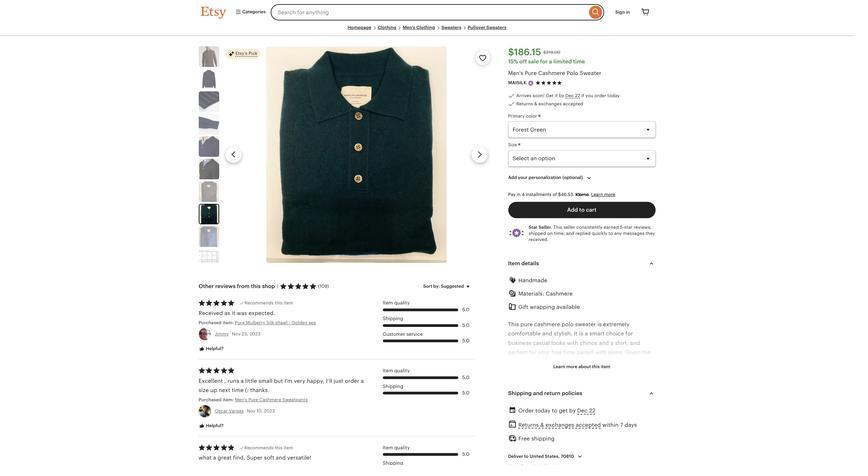 Task type: vqa. For each thing, say whether or not it's contained in the screenshot.
topmost you
yes



Task type: describe. For each thing, give the bounding box(es) containing it.
pay in 4 installments of $46.53. klarna . learn more
[[508, 192, 615, 197]]

polo for pure
[[553, 386, 565, 392]]

this left shop
[[251, 283, 261, 289]]

casual
[[533, 340, 550, 346]]

as
[[224, 310, 230, 316]]

2-
[[576, 414, 581, 420]]

purchased item: men's pure cashmere sweatpants
[[199, 397, 308, 402]]

men's pure cashmere polo sweater image 10 image
[[199, 249, 219, 269]]

1 vertical spatial by
[[569, 408, 576, 414]]

and down returns & exchanges accepted within 7 days at the right bottom of the page
[[567, 433, 577, 439]]

made
[[512, 396, 526, 402]]

add to cart
[[567, 207, 596, 213]]

jimmy
[[215, 332, 229, 337]]

gift
[[518, 304, 528, 310]]

$186.15 $219.00
[[508, 47, 560, 57]]

.
[[589, 192, 590, 197]]

luxury
[[536, 461, 552, 465]]

star_seller image
[[528, 80, 534, 86]]

0 vertical spatial learn
[[591, 192, 603, 197]]

returns & exchanges accepted button
[[518, 420, 601, 430]]

15%
[[508, 59, 518, 65]]

a inside • fully fashioned for a better fit, wearing this soft, warm and luxury sweater, people enjoy comfort an
[[564, 451, 568, 457]]

customer service
[[383, 331, 423, 337]]

can
[[608, 359, 617, 364]]

23,
[[242, 332, 248, 337]]

item for what a great find. super soft and versatile!
[[284, 445, 293, 450]]

0 vertical spatial dec
[[565, 93, 574, 98]]

• pure cashmere polo sweater
[[508, 386, 587, 392]]

1 vertical spatial for
[[626, 331, 633, 337]]

70810
[[561, 454, 574, 459]]

pure inside this pure cashmere polo sweater is extremely comfortable and stylish. it is a smart choice for business casual looks with chinos and a shirt, and perfect for your free time paired with jeans. given the insulating property of cashmere, you can wear it from autumn to spring.
[[521, 322, 533, 327]]

menu bar containing homepage
[[201, 25, 653, 36]]

• classic style and well made in every details. ribbed neck, rib trim at cuffs and waistband.
[[508, 424, 648, 439]]

shirt,
[[615, 340, 629, 346]]

expected.
[[249, 310, 275, 316]]

• for • classic style and well made in every details. ribbed neck, rib trim at cuffs and waistband.
[[508, 424, 510, 429]]

men's pure cashmere polo sweater
[[508, 70, 601, 76]]

sweaters link
[[441, 25, 461, 30]]

finest
[[560, 414, 575, 420]]

helpful? for excellent , runs a little small but i'm very happy, i'll just order a size up next time (: thanks
[[205, 423, 224, 428]]

star
[[624, 225, 633, 230]]

silk
[[266, 320, 274, 325]]

trim
[[533, 433, 544, 439]]

your inside this pure cashmere polo sweater is extremely comfortable and stylish. it is a smart choice for business casual looks with chinos and a shirt, and perfect for your free time paired with jeans. given the insulating property of cashmere, you can wear it from autumn to spring.
[[538, 349, 550, 355]]

fashioned
[[526, 451, 553, 457]]

0 vertical spatial cashmere
[[538, 70, 565, 76]]

15% off sale for a limited time
[[508, 59, 585, 65]]

5 5.0 from the top
[[462, 390, 469, 396]]

better
[[570, 451, 586, 457]]

and up the at
[[546, 424, 556, 429]]

add for add to cart
[[567, 207, 578, 213]]

0 vertical spatial you
[[586, 93, 593, 98]]

|
[[277, 284, 278, 289]]

in inside • classic style and well made in every details. ribbed neck, rib trim at cuffs and waistband.
[[586, 424, 591, 429]]

helpful? for received as it was expected.
[[205, 346, 224, 351]]

• fully fashioned for a better fit, wearing this soft, warm and luxury sweater, people enjoy comfort an
[[508, 451, 646, 465]]

(optional)
[[562, 175, 583, 180]]

sign in
[[615, 10, 630, 15]]

very
[[294, 378, 305, 384]]

men's pure cashmere polo sweater gray image
[[199, 181, 219, 202]]

recommends for super
[[245, 445, 274, 450]]

men's pure cashmere polo sweater image 2 image
[[199, 69, 219, 89]]

pullover sweaters
[[468, 25, 507, 30]]

& for returns & exchanges accepted within 7 days
[[540, 422, 544, 428]]

free
[[551, 349, 562, 355]]

and inside this seller consistently earned 5-star reviews, shipped on time, and replied quickly to any messages they received.
[[566, 231, 574, 236]]

quality inside • made of 100% pure mongolian cashmere, sustainable cashmere made from the highest quality grade a fibers, knitted with finest 2-ply yarn.
[[598, 405, 616, 411]]

$186.15
[[508, 47, 541, 57]]

made inside • classic style and well made in every details. ribbed neck, rib trim at cuffs and waistband.
[[570, 424, 585, 429]]

from inside this pure cashmere polo sweater is extremely comfortable and stylish. it is a smart choice for business casual looks with chinos and a shirt, and perfect for your free time paired with jeans. given the insulating property of cashmere, you can wear it from autumn to spring.
[[638, 359, 651, 364]]

pure up star_seller image
[[525, 70, 537, 76]]

• for • made of 100% pure mongolian cashmere, sustainable cashmere made from the highest quality grade a fibers, knitted with finest 2-ply yarn.
[[508, 396, 510, 402]]

return
[[544, 391, 561, 396]]

consistently
[[576, 225, 603, 230]]

this up what a great find. super soft and versatile!
[[275, 445, 282, 450]]

star
[[529, 225, 538, 230]]

but
[[274, 378, 283, 384]]

given
[[625, 349, 641, 355]]

for
[[554, 451, 563, 457]]

cashmere for pure
[[534, 322, 560, 327]]

property
[[536, 359, 559, 364]]

order today to get by dec 22
[[518, 408, 595, 414]]

time,
[[554, 231, 565, 236]]

0 horizontal spatial is
[[579, 331, 583, 337]]

helpful? button for excellent , runs a little small but i'm very happy, i'll just order a size up next time (: thanks
[[194, 420, 229, 432]]

learn more button
[[591, 192, 615, 197]]

0 vertical spatial from
[[237, 283, 250, 289]]

1 vertical spatial nov
[[247, 408, 255, 414]]

seller
[[564, 225, 575, 230]]

1 5.0 from the top
[[462, 307, 469, 312]]

golden
[[292, 320, 307, 325]]

• made of 100% pure mongolian cashmere, sustainable cashmere made from the highest quality grade a fibers, knitted with finest 2-ply yarn.
[[508, 396, 653, 420]]

sweater for this pure cashmere polo sweater is extremely comfortable and stylish. it is a smart choice for business casual looks with chinos and a shirt, and perfect for your free time paired with jeans. given the insulating property of cashmere, you can wear it from autumn to spring.
[[575, 322, 596, 327]]

soon! get
[[533, 93, 554, 98]]

item: for as
[[223, 320, 234, 325]]

men's clothing link
[[403, 25, 435, 30]]

jimmy nov 23, 2023
[[215, 332, 261, 337]]

men's pure cashmere sweatpants link
[[235, 397, 327, 403]]

choice
[[606, 331, 624, 337]]

pick
[[249, 51, 258, 56]]

1 vertical spatial 22
[[589, 408, 595, 414]]

pure down thanks
[[249, 397, 258, 402]]

polo for pure
[[562, 322, 574, 327]]

deliver to united states, 70810 button
[[503, 449, 589, 464]]

and up casual
[[542, 331, 552, 337]]

accepted for returns & exchanges accepted
[[563, 101, 583, 106]]

pure mulberry silk shawl - golden sea link
[[235, 320, 327, 326]]

0 vertical spatial by
[[559, 93, 564, 98]]

seller.
[[539, 225, 552, 230]]

order inside excellent , runs a little small but i'm very happy, i'll just order a size up next time (: thanks
[[345, 378, 359, 384]]

1 horizontal spatial order
[[595, 93, 606, 98]]

men's pure cashmere polo sweater blue calcite image
[[199, 226, 219, 247]]

recommends this item for expected.
[[245, 301, 293, 306]]

-
[[289, 320, 290, 325]]

add your personalization (optional)
[[508, 175, 583, 180]]

item details button
[[502, 255, 662, 272]]

pure down was
[[235, 320, 245, 325]]

learn inside dropdown button
[[553, 364, 565, 369]]

handmade
[[518, 277, 547, 283]]

0 vertical spatial nov
[[232, 332, 241, 337]]

2 vertical spatial cashmere
[[259, 397, 281, 402]]

100%
[[535, 396, 549, 402]]

0 vertical spatial time
[[573, 59, 585, 65]]

4
[[522, 192, 525, 197]]

jimmy link
[[215, 332, 229, 337]]

a right the what on the bottom of the page
[[213, 455, 216, 461]]

banner containing categories
[[188, 0, 666, 25]]

men's pure cashmere polo sweater image 4 image
[[199, 114, 219, 134]]

item quality for received as it was expected.
[[383, 300, 410, 306]]

find.
[[233, 455, 245, 461]]

stylish.
[[554, 331, 572, 337]]

dec 22 button
[[577, 406, 595, 416]]

to left get
[[552, 408, 557, 414]]

7
[[620, 422, 623, 428]]

this down |
[[275, 301, 282, 306]]

wearing
[[597, 451, 618, 457]]

1 horizontal spatial of
[[553, 192, 557, 197]]

i'm
[[284, 378, 292, 384]]

accepted for returns & exchanges accepted within 7 days
[[576, 422, 601, 428]]

1 horizontal spatial 2023
[[264, 408, 275, 414]]

1 vertical spatial dec
[[577, 408, 588, 414]]

2 clothing from the left
[[416, 25, 435, 30]]

a right 'just'
[[361, 378, 364, 384]]

sort
[[423, 284, 432, 289]]

customer
[[383, 331, 405, 337]]

a up chinos
[[585, 331, 588, 337]]

sign
[[615, 10, 625, 15]]

primary
[[508, 114, 525, 119]]

any
[[614, 231, 622, 236]]

enjoy
[[597, 461, 612, 465]]

a right runs
[[241, 378, 244, 384]]

if
[[581, 93, 584, 98]]

a down "$219.00"
[[549, 59, 552, 65]]

size
[[199, 387, 209, 393]]

this for pure
[[508, 322, 519, 327]]

men's for men's clothing
[[403, 25, 415, 30]]

cashmere for pure
[[525, 386, 551, 392]]

and inside "dropdown button"
[[533, 391, 543, 396]]

other
[[199, 283, 214, 289]]

materials:
[[518, 291, 544, 297]]



Task type: locate. For each thing, give the bounding box(es) containing it.
this inside this seller consistently earned 5-star reviews, shipped on time, and replied quickly to any messages they received.
[[554, 225, 562, 230]]

free shipping
[[518, 436, 555, 441]]

dec left if
[[565, 93, 574, 98]]

learn right "."
[[591, 192, 603, 197]]

exchanges for returns & exchanges accepted
[[539, 101, 562, 106]]

with down order today to get by dec 22
[[547, 414, 558, 420]]

a right for
[[564, 451, 568, 457]]

nov
[[232, 332, 241, 337], [247, 408, 255, 414]]

made down the 2- at the bottom right of page
[[570, 424, 585, 429]]

• left made
[[508, 396, 510, 402]]

men's up the maisilk link
[[508, 70, 523, 76]]

sweaters right pullover
[[487, 25, 507, 30]]

jeans.
[[608, 349, 624, 355]]

item for received as it was expected.
[[284, 301, 293, 306]]

the inside • made of 100% pure mongolian cashmere, sustainable cashmere made from the highest quality grade a fibers, knitted with finest 2-ply yarn.
[[566, 405, 575, 411]]

your up 4
[[518, 175, 528, 180]]

0 vertical spatial exchanges
[[539, 101, 562, 106]]

by up returns & exchanges accepted
[[559, 93, 564, 98]]

2 vertical spatial with
[[547, 414, 558, 420]]

recommends this item up soft
[[245, 445, 293, 450]]

returns
[[516, 101, 533, 106], [518, 422, 539, 428]]

1 horizontal spatial for
[[540, 59, 548, 65]]

0 vertical spatial purchased
[[199, 320, 222, 325]]

perfect
[[508, 349, 528, 355]]

1 horizontal spatial men's pure cashmere polo sweater forest green image
[[266, 46, 447, 263]]

2 recommends this item from the top
[[245, 445, 293, 450]]

sweater for • pure cashmere polo sweater
[[566, 386, 587, 392]]

1 vertical spatial it
[[232, 310, 235, 316]]

arrives soon! get it by dec 22 if you order today
[[516, 93, 620, 98]]

menu bar
[[201, 25, 653, 36]]

0 horizontal spatial men's
[[235, 397, 247, 402]]

clothing right homepage
[[378, 25, 396, 30]]

item down jeans.
[[601, 364, 610, 369]]

0 vertical spatial shipping
[[383, 316, 403, 321]]

of inside this pure cashmere polo sweater is extremely comfortable and stylish. it is a smart choice for business casual looks with chinos and a shirt, and perfect for your free time paired with jeans. given the insulating property of cashmere, you can wear it from autumn to spring.
[[560, 359, 566, 364]]

cashmere down made
[[508, 405, 534, 411]]

1 vertical spatial add
[[567, 207, 578, 213]]

1 vertical spatial recommends this item
[[245, 445, 293, 450]]

helpful? down "jimmy"
[[205, 346, 224, 351]]

to inside dropdown button
[[524, 454, 529, 459]]

time inside excellent , runs a little small but i'm very happy, i'll just order a size up next time (: thanks
[[232, 387, 244, 393]]

men's pure cashmere polo sweater velvet black image
[[199, 159, 219, 179]]

clothing down search for anything text box
[[416, 25, 435, 30]]

1 horizontal spatial pure
[[551, 396, 563, 402]]

0 vertical spatial 2023
[[250, 332, 261, 337]]

banner
[[188, 0, 666, 25]]

2 horizontal spatial in
[[626, 10, 630, 15]]

1 vertical spatial cashmere
[[525, 386, 551, 392]]

2 horizontal spatial of
[[560, 359, 566, 364]]

pure up order today to get by dec 22
[[551, 396, 563, 402]]

the inside this pure cashmere polo sweater is extremely comfortable and stylish. it is a smart choice for business casual looks with chinos and a shirt, and perfect for your free time paired with jeans. given the insulating property of cashmere, you can wear it from autumn to spring.
[[642, 349, 651, 355]]

1 • from the top
[[508, 386, 510, 392]]

1 horizontal spatial made
[[570, 424, 585, 429]]

0 horizontal spatial of
[[528, 396, 533, 402]]

today up the 'knitted'
[[536, 408, 551, 414]]

classic
[[512, 424, 531, 429]]

purchased for excellent , runs a little small but i'm very happy, i'll just order a size up next time (: thanks
[[199, 397, 222, 402]]

2 recommends from the top
[[245, 445, 274, 450]]

item inside dropdown button
[[508, 260, 520, 266]]

suggested
[[441, 284, 464, 289]]

to inside this pure cashmere polo sweater is extremely comfortable and stylish. it is a smart choice for business casual looks with chinos and a shirt, and perfect for your free time paired with jeans. given the insulating property of cashmere, you can wear it from autumn to spring.
[[531, 368, 536, 374]]

it inside this pure cashmere polo sweater is extremely comfortable and stylish. it is a smart choice for business casual looks with chinos and a shirt, and perfect for your free time paired with jeans. given the insulating property of cashmere, you can wear it from autumn to spring.
[[633, 359, 637, 364]]

of left 100% on the bottom right
[[528, 396, 533, 402]]

with inside • made of 100% pure mongolian cashmere, sustainable cashmere made from the highest quality grade a fibers, knitted with finest 2-ply yarn.
[[547, 414, 558, 420]]

add inside button
[[567, 207, 578, 213]]

looks
[[551, 340, 565, 346]]

6 5.0 from the top
[[462, 452, 469, 457]]

style
[[532, 424, 545, 429]]

order right if
[[595, 93, 606, 98]]

0 vertical spatial accepted
[[563, 101, 583, 106]]

star seller.
[[529, 225, 552, 230]]

pure inside • made of 100% pure mongolian cashmere, sustainable cashmere made from the highest quality grade a fibers, knitted with finest 2-ply yarn.
[[551, 396, 563, 402]]

comfortable
[[508, 331, 541, 337]]

& for returns & exchanges accepted
[[534, 101, 537, 106]]

with down it
[[567, 340, 578, 346]]

reviews
[[215, 283, 236, 289]]

• inside • fully fashioned for a better fit, wearing this soft, warm and luxury sweater, people enjoy comfort an
[[508, 451, 510, 457]]

2 sweaters from the left
[[487, 25, 507, 30]]

0 horizontal spatial &
[[534, 101, 537, 106]]

1 vertical spatial item quality
[[383, 368, 410, 373]]

from inside • made of 100% pure mongolian cashmere, sustainable cashmere made from the highest quality grade a fibers, knitted with finest 2-ply yarn.
[[552, 405, 565, 411]]

0 vertical spatial &
[[534, 101, 537, 106]]

happy,
[[307, 378, 325, 384]]

highest
[[576, 405, 596, 411]]

a down choice
[[610, 340, 614, 346]]

returns & exchanges accepted
[[516, 101, 583, 106]]

1 vertical spatial purchased
[[199, 397, 222, 402]]

men's inside menu bar
[[403, 25, 415, 30]]

1 horizontal spatial with
[[567, 340, 578, 346]]

recommends up expected.
[[245, 301, 274, 306]]

0 vertical spatial item:
[[223, 320, 234, 325]]

men's clothing
[[403, 25, 435, 30]]

to down 'earned' on the right of page
[[609, 231, 613, 236]]

1 horizontal spatial sweaters
[[487, 25, 507, 30]]

Search for anything text field
[[271, 4, 587, 20]]

0 vertical spatial this
[[554, 225, 562, 230]]

nov left 23, in the bottom of the page
[[232, 332, 241, 337]]

cashmere, inside • made of 100% pure mongolian cashmere, sustainable cashmere made from the highest quality grade a fibers, knitted with finest 2-ply yarn.
[[594, 396, 621, 402]]

from right reviews
[[237, 283, 250, 289]]

soft
[[264, 455, 274, 461]]

recommends this item
[[245, 301, 293, 306], [245, 445, 293, 450]]

1 recommends this item from the top
[[245, 301, 293, 306]]

it for soon! get
[[555, 93, 558, 98]]

4 • from the top
[[508, 451, 510, 457]]

pullover sweaters link
[[468, 25, 507, 30]]

item
[[284, 301, 293, 306], [601, 364, 610, 369], [284, 445, 293, 450]]

0 vertical spatial polo
[[562, 322, 574, 327]]

•
[[508, 386, 510, 392], [508, 396, 510, 402], [508, 424, 510, 429], [508, 451, 510, 457]]

0 horizontal spatial this
[[508, 322, 519, 327]]

time inside this pure cashmere polo sweater is extremely comfortable and stylish. it is a smart choice for business casual looks with chinos and a shirt, and perfect for your free time paired with jeans. given the insulating property of cashmere, you can wear it from autumn to spring.
[[563, 349, 575, 355]]

• for • pure cashmere polo sweater
[[508, 386, 510, 392]]

days
[[625, 422, 637, 428]]

2 horizontal spatial from
[[638, 359, 651, 364]]

a inside • made of 100% pure mongolian cashmere, sustainable cashmere made from the highest quality grade a fibers, knitted with finest 2-ply yarn.
[[634, 405, 638, 411]]

2 vertical spatial for
[[529, 349, 537, 355]]

a down sustainable
[[634, 405, 638, 411]]

extremely
[[603, 322, 630, 327]]

nov left 10,
[[247, 408, 255, 414]]

0 vertical spatial with
[[567, 340, 578, 346]]

wear
[[619, 359, 632, 364]]

excellent , runs a little small but i'm very happy, i'll just order a size up next time (: thanks
[[199, 378, 364, 393]]

1 recommends from the top
[[245, 301, 274, 306]]

2 vertical spatial of
[[528, 396, 533, 402]]

1 vertical spatial order
[[345, 378, 359, 384]]

comfort
[[613, 461, 635, 465]]

of down free
[[560, 359, 566, 364]]

0 vertical spatial today
[[608, 93, 620, 98]]

3 • from the top
[[508, 424, 510, 429]]

add inside dropdown button
[[508, 175, 517, 180]]

exchanges for returns & exchanges accepted within 7 days
[[546, 422, 574, 428]]

0 vertical spatial a
[[634, 405, 638, 411]]

,
[[224, 378, 226, 384]]

0 vertical spatial for
[[540, 59, 548, 65]]

helpful? button down oscar
[[194, 420, 229, 432]]

1 horizontal spatial today
[[608, 93, 620, 98]]

0 vertical spatial recommends this item
[[245, 301, 293, 306]]

0 horizontal spatial it
[[232, 310, 235, 316]]

item for received as it was expected.
[[383, 300, 393, 306]]

0 vertical spatial cashmere
[[534, 322, 560, 327]]

a
[[549, 59, 552, 65], [585, 331, 588, 337], [610, 340, 614, 346], [241, 378, 244, 384], [361, 378, 364, 384], [213, 455, 216, 461]]

2 • from the top
[[508, 396, 510, 402]]

and right soft
[[276, 455, 286, 461]]

returns & exchanges accepted within 7 days
[[518, 422, 637, 428]]

time left the (: on the left of the page
[[232, 387, 244, 393]]

every
[[593, 424, 607, 429]]

shipping for received as it was expected.
[[383, 316, 403, 321]]

0 vertical spatial is
[[598, 322, 602, 327]]

pure up made
[[512, 386, 524, 392]]

warm
[[508, 461, 523, 465]]

by up finest
[[569, 408, 576, 414]]

and inside • fully fashioned for a better fit, wearing this soft, warm and luxury sweater, people enjoy comfort an
[[524, 461, 534, 465]]

to inside this seller consistently earned 5-star reviews, shipped on time, and replied quickly to any messages they received.
[[609, 231, 613, 236]]

1 vertical spatial your
[[538, 349, 550, 355]]

this
[[251, 283, 261, 289], [275, 301, 282, 306], [592, 364, 600, 369], [275, 445, 282, 450], [620, 451, 630, 457]]

you left can
[[596, 359, 606, 364]]

small
[[259, 378, 273, 384]]

0 horizontal spatial made
[[536, 405, 551, 411]]

this inside this pure cashmere polo sweater is extremely comfortable and stylish. it is a smart choice for business casual looks with chinos and a shirt, and perfect for your free time paired with jeans. given the insulating property of cashmere, you can wear it from autumn to spring.
[[508, 322, 519, 327]]

item for excellent , runs a little small but i'm very happy, i'll just order a size up next time (: thanks
[[383, 368, 393, 373]]

pure
[[525, 70, 537, 76], [235, 320, 245, 325], [512, 386, 524, 392], [249, 397, 258, 402]]

2 vertical spatial item quality
[[383, 445, 410, 450]]

men's pure cashmere polo sweater brown image
[[199, 46, 219, 67]]

replied
[[576, 231, 591, 236]]

1 vertical spatial from
[[638, 359, 651, 364]]

more left about
[[566, 364, 578, 369]]

helpful? button down "jimmy"
[[194, 343, 229, 355]]

2 horizontal spatial with
[[595, 349, 607, 355]]

up
[[210, 387, 217, 393]]

sweatpants
[[283, 397, 308, 402]]

2 vertical spatial in
[[586, 424, 591, 429]]

item up versatile!
[[284, 445, 293, 450]]

purchased for received as it was expected.
[[199, 320, 222, 325]]

made
[[536, 405, 551, 411], [570, 424, 585, 429]]

maisilk link
[[508, 80, 527, 85]]

quality for received as it was expected.
[[394, 300, 410, 306]]

1 clothing from the left
[[378, 25, 396, 30]]

1 vertical spatial you
[[596, 359, 606, 364]]

to inside button
[[579, 207, 585, 213]]

in right sign
[[626, 10, 630, 15]]

neck,
[[508, 433, 523, 439]]

learn more about this item
[[553, 364, 610, 369]]

4 5.0 from the top
[[462, 375, 469, 380]]

order
[[518, 408, 534, 414]]

in for pay
[[517, 192, 521, 197]]

men's
[[403, 25, 415, 30], [508, 70, 523, 76], [235, 397, 247, 402]]

1 horizontal spatial you
[[596, 359, 606, 364]]

1 horizontal spatial this
[[554, 225, 562, 230]]

helpful?
[[205, 346, 224, 351], [205, 423, 224, 428]]

it right as
[[232, 310, 235, 316]]

for
[[540, 59, 548, 65], [626, 331, 633, 337], [529, 349, 537, 355]]

returns down arrives
[[516, 101, 533, 106]]

business
[[508, 340, 531, 346]]

chinos
[[580, 340, 597, 346]]

excellent
[[199, 378, 223, 384]]

made inside • made of 100% pure mongolian cashmere, sustainable cashmere made from the highest quality grade a fibers, knitted with finest 2-ply yarn.
[[536, 405, 551, 411]]

arrives
[[516, 93, 532, 98]]

purchased down received in the left bottom of the page
[[199, 320, 222, 325]]

1 horizontal spatial a
[[634, 405, 638, 411]]

smart
[[589, 331, 605, 337]]

sweater
[[575, 322, 596, 327], [566, 386, 587, 392]]

1 horizontal spatial it
[[555, 93, 558, 98]]

messages
[[623, 231, 645, 236]]

and
[[566, 231, 574, 236], [542, 331, 552, 337], [599, 340, 609, 346], [630, 340, 640, 346], [533, 391, 543, 396], [546, 424, 556, 429], [567, 433, 577, 439], [276, 455, 286, 461], [524, 461, 534, 465]]

2 purchased from the top
[[199, 397, 222, 402]]

sweaters left pullover
[[441, 25, 461, 30]]

quality for excellent , runs a little small but i'm very happy, i'll just order a size up next time (: thanks
[[394, 368, 410, 373]]

1 vertical spatial men's
[[508, 70, 523, 76]]

cart
[[586, 207, 596, 213]]

0 horizontal spatial today
[[536, 408, 551, 414]]

2 helpful? from the top
[[205, 423, 224, 428]]

2 helpful? button from the top
[[194, 420, 229, 432]]

sweater up mongolian
[[566, 386, 587, 392]]

2023 right 23, in the bottom of the page
[[250, 332, 261, 337]]

2 vertical spatial time
[[232, 387, 244, 393]]

oscar
[[215, 408, 228, 414]]

0 vertical spatial your
[[518, 175, 528, 180]]

• left fully on the right
[[508, 451, 510, 457]]

0 vertical spatial of
[[553, 192, 557, 197]]

• inside • classic style and well made in every details. ribbed neck, rib trim at cuffs and waistband.
[[508, 424, 510, 429]]

1 vertical spatial item
[[601, 364, 610, 369]]

0 horizontal spatial nov
[[232, 332, 241, 337]]

it up returns & exchanges accepted
[[555, 93, 558, 98]]

it for as
[[232, 310, 235, 316]]

accepted down arrives soon! get it by dec 22 if you order today
[[563, 101, 583, 106]]

people
[[578, 461, 596, 465]]

3 item quality from the top
[[383, 445, 410, 450]]

(:
[[245, 387, 249, 393]]

cashmere down "gift wrapping available" at right bottom
[[534, 322, 560, 327]]

2 item: from the top
[[223, 397, 234, 402]]

is
[[598, 322, 602, 327], [579, 331, 583, 337]]

item inside learn more about this item dropdown button
[[601, 364, 610, 369]]

returns for returns & exchanges accepted
[[516, 101, 533, 106]]

0 vertical spatial order
[[595, 93, 606, 98]]

wrapping
[[530, 304, 555, 310]]

1 horizontal spatial in
[[586, 424, 591, 429]]

1 vertical spatial made
[[570, 424, 585, 429]]

cashmere inside • made of 100% pure mongolian cashmere, sustainable cashmere made from the highest quality grade a fibers, knitted with finest 2-ply yarn.
[[508, 405, 534, 411]]

1 vertical spatial item:
[[223, 397, 234, 402]]

from up finest
[[552, 405, 565, 411]]

cashmere, inside this pure cashmere polo sweater is extremely comfortable and stylish. it is a smart choice for business casual looks with chinos and a shirt, and perfect for your free time paired with jeans. given the insulating property of cashmere, you can wear it from autumn to spring.
[[567, 359, 595, 364]]

item: down as
[[223, 320, 234, 325]]

item for what a great find. super soft and versatile!
[[383, 445, 393, 450]]

0 horizontal spatial 22
[[575, 93, 580, 98]]

0 vertical spatial item quality
[[383, 300, 410, 306]]

reviews,
[[634, 225, 652, 230]]

2023
[[250, 332, 261, 337], [264, 408, 275, 414]]

0 vertical spatial more
[[604, 192, 615, 197]]

0 vertical spatial item
[[284, 301, 293, 306]]

exchanges down finest
[[546, 422, 574, 428]]

it down the given
[[633, 359, 637, 364]]

this inside dropdown button
[[592, 364, 600, 369]]

2 vertical spatial it
[[633, 359, 637, 364]]

1 vertical spatial is
[[579, 331, 583, 337]]

quality for what a great find. super soft and versatile!
[[394, 445, 410, 450]]

1 vertical spatial cashmere,
[[594, 396, 621, 402]]

3 5.0 from the top
[[462, 338, 469, 343]]

1 purchased from the top
[[199, 320, 222, 325]]

2 horizontal spatial it
[[633, 359, 637, 364]]

item
[[508, 260, 520, 266], [383, 300, 393, 306], [383, 368, 393, 373], [383, 445, 393, 450]]

men's for men's pure cashmere polo sweater
[[508, 70, 523, 76]]

item: down next
[[223, 397, 234, 402]]

in down ply
[[586, 424, 591, 429]]

1 horizontal spatial more
[[604, 192, 615, 197]]

from down the given
[[638, 359, 651, 364]]

deliver to united states, 70810
[[508, 454, 574, 459]]

0 horizontal spatial for
[[529, 349, 537, 355]]

1 vertical spatial cashmere
[[546, 291, 573, 297]]

this for seller
[[554, 225, 562, 230]]

paired
[[577, 349, 594, 355]]

& down the 'knitted'
[[540, 422, 544, 428]]

returns for returns & exchanges accepted within 7 days
[[518, 422, 539, 428]]

1 vertical spatial the
[[566, 405, 575, 411]]

0 horizontal spatial from
[[237, 283, 250, 289]]

other reviews from this shop |
[[199, 283, 278, 289]]

0 horizontal spatial dec
[[565, 93, 574, 98]]

2 vertical spatial item
[[284, 445, 293, 450]]

1 vertical spatial sweater
[[566, 386, 587, 392]]

shipped
[[529, 231, 546, 236]]

sign in button
[[610, 6, 635, 18]]

cashmere down thanks
[[259, 397, 281, 402]]

mulberry
[[246, 320, 265, 325]]

this up comfort
[[620, 451, 630, 457]]

you inside this pure cashmere polo sweater is extremely comfortable and stylish. it is a smart choice for business casual looks with chinos and a shirt, and perfect for your free time paired with jeans. given the insulating property of cashmere, you can wear it from autumn to spring.
[[596, 359, 606, 364]]

of left "$46.53."
[[553, 192, 557, 197]]

recommends for expected.
[[245, 301, 274, 306]]

2 5.0 from the top
[[462, 322, 469, 328]]

little
[[245, 378, 257, 384]]

the up finest
[[566, 405, 575, 411]]

on
[[547, 231, 553, 236]]

fit,
[[587, 451, 596, 457]]

more inside learn more about this item dropdown button
[[566, 364, 578, 369]]

and down smart
[[599, 340, 609, 346]]

is right it
[[579, 331, 583, 337]]

exchanges
[[539, 101, 562, 106], [546, 422, 574, 428]]

today right if
[[608, 93, 620, 98]]

add up 'pay'
[[508, 175, 517, 180]]

cashmere inside this pure cashmere polo sweater is extremely comfortable and stylish. it is a smart choice for business casual looks with chinos and a shirt, and perfect for your free time paired with jeans. given the insulating property of cashmere, you can wear it from autumn to spring.
[[534, 322, 560, 327]]

helpful? button for received as it was expected.
[[194, 343, 229, 355]]

1 vertical spatial shipping
[[383, 383, 403, 389]]

0 vertical spatial helpful?
[[205, 346, 224, 351]]

1 horizontal spatial by
[[569, 408, 576, 414]]

item quality for what a great find. super soft and versatile!
[[383, 445, 410, 450]]

• for • fully fashioned for a better fit, wearing this soft, warm and luxury sweater, people enjoy comfort an
[[508, 451, 510, 457]]

add for add your personalization (optional)
[[508, 175, 517, 180]]

learn down free
[[553, 364, 565, 369]]

dec up ply
[[577, 408, 588, 414]]

1 vertical spatial today
[[536, 408, 551, 414]]

in left 4
[[517, 192, 521, 197]]

1 vertical spatial 2023
[[264, 408, 275, 414]]

1 vertical spatial pure
[[551, 396, 563, 402]]

of inside • made of 100% pure mongolian cashmere, sustainable cashmere made from the highest quality grade a fibers, knitted with finest 2-ply yarn.
[[528, 396, 533, 402]]

limited
[[553, 59, 572, 65]]

0 vertical spatial sweater
[[575, 322, 596, 327]]

sort by: suggested button
[[418, 279, 477, 294]]

returns down the 'knitted'
[[518, 422, 539, 428]]

and left return
[[533, 391, 543, 396]]

by:
[[433, 284, 440, 289]]

item quality for excellent , runs a little small but i'm very happy, i'll just order a size up next time (: thanks
[[383, 368, 410, 373]]

men's pure cashmere polo sweater image 3 image
[[199, 91, 219, 112]]

item up "-"
[[284, 301, 293, 306]]

add down "$46.53."
[[567, 207, 578, 213]]

cashmere up 100% on the bottom right
[[525, 386, 551, 392]]

recommends
[[245, 301, 274, 306], [245, 445, 274, 450]]

the
[[642, 349, 651, 355], [566, 405, 575, 411]]

men's pure cashmere polo sweater forest green image
[[266, 46, 447, 263], [199, 205, 218, 224]]

5-
[[620, 225, 624, 230]]

1 vertical spatial time
[[563, 349, 575, 355]]

shipping for excellent , runs a little small but i'm very happy, i'll just order a size up next time (: thanks
[[383, 383, 403, 389]]

with left jeans.
[[595, 349, 607, 355]]

0 horizontal spatial more
[[566, 364, 578, 369]]

cashmere down 15% off sale for a limited time
[[538, 70, 565, 76]]

your inside dropdown button
[[518, 175, 528, 180]]

is up smart
[[598, 322, 602, 327]]

in for sign
[[626, 10, 630, 15]]

1 vertical spatial learn
[[553, 364, 565, 369]]

item quality
[[383, 300, 410, 306], [383, 368, 410, 373], [383, 445, 410, 450]]

0 vertical spatial 22
[[575, 93, 580, 98]]

1 helpful? button from the top
[[194, 343, 229, 355]]

accepted
[[563, 101, 583, 106], [576, 422, 601, 428]]

sweater inside this pure cashmere polo sweater is extremely comfortable and stylish. it is a smart choice for business casual looks with chinos and a shirt, and perfect for your free time paired with jeans. given the insulating property of cashmere, you can wear it from autumn to spring.
[[575, 322, 596, 327]]

22 left if
[[575, 93, 580, 98]]

shipping and return policies button
[[502, 385, 662, 402]]

1 item: from the top
[[223, 320, 234, 325]]

1 vertical spatial helpful?
[[205, 423, 224, 428]]

0 horizontal spatial men's pure cashmere polo sweater forest green image
[[199, 205, 218, 224]]

and down seller
[[566, 231, 574, 236]]

and up the given
[[630, 340, 640, 346]]

helpful? down oscar
[[205, 423, 224, 428]]

installments
[[526, 192, 552, 197]]

to left the spring.
[[531, 368, 536, 374]]

• inside • made of 100% pure mongolian cashmere, sustainable cashmere made from the highest quality grade a fibers, knitted with finest 2-ply yarn.
[[508, 396, 510, 402]]

in inside button
[[626, 10, 630, 15]]

None search field
[[271, 4, 604, 20]]

item: for ,
[[223, 397, 234, 402]]

this up time,
[[554, 225, 562, 230]]

2023 right 10,
[[264, 408, 275, 414]]

categories button
[[230, 6, 269, 18]]

made down 100% on the bottom right
[[536, 405, 551, 411]]

this inside • fully fashioned for a better fit, wearing this soft, warm and luxury sweater, people enjoy comfort an
[[620, 451, 630, 457]]

0 horizontal spatial learn
[[553, 364, 565, 369]]

soft,
[[631, 451, 643, 457]]

deliver
[[508, 454, 523, 459]]

1 helpful? from the top
[[205, 346, 224, 351]]

recommends this item for super
[[245, 445, 293, 450]]

1 sweaters from the left
[[441, 25, 461, 30]]

shipping inside "dropdown button"
[[508, 391, 532, 396]]

cashmere, up grade
[[594, 396, 621, 402]]

ribbed
[[629, 424, 648, 429]]

pure up comfortable
[[521, 322, 533, 327]]

men's pure cashmere polo sweater charcoal blue image
[[199, 136, 219, 157]]

polo inside this pure cashmere polo sweater is extremely comfortable and stylish. it is a smart choice for business casual looks with chinos and a shirt, and perfect for your free time paired with jeans. given the insulating property of cashmere, you can wear it from autumn to spring.
[[562, 322, 574, 327]]

• up neck,
[[508, 424, 510, 429]]

2 item quality from the top
[[383, 368, 410, 373]]

0 vertical spatial helpful? button
[[194, 343, 229, 355]]

1 item quality from the top
[[383, 300, 410, 306]]

2 vertical spatial cashmere
[[508, 405, 534, 411]]

0 horizontal spatial 2023
[[250, 332, 261, 337]]

accepted down ply
[[576, 422, 601, 428]]



